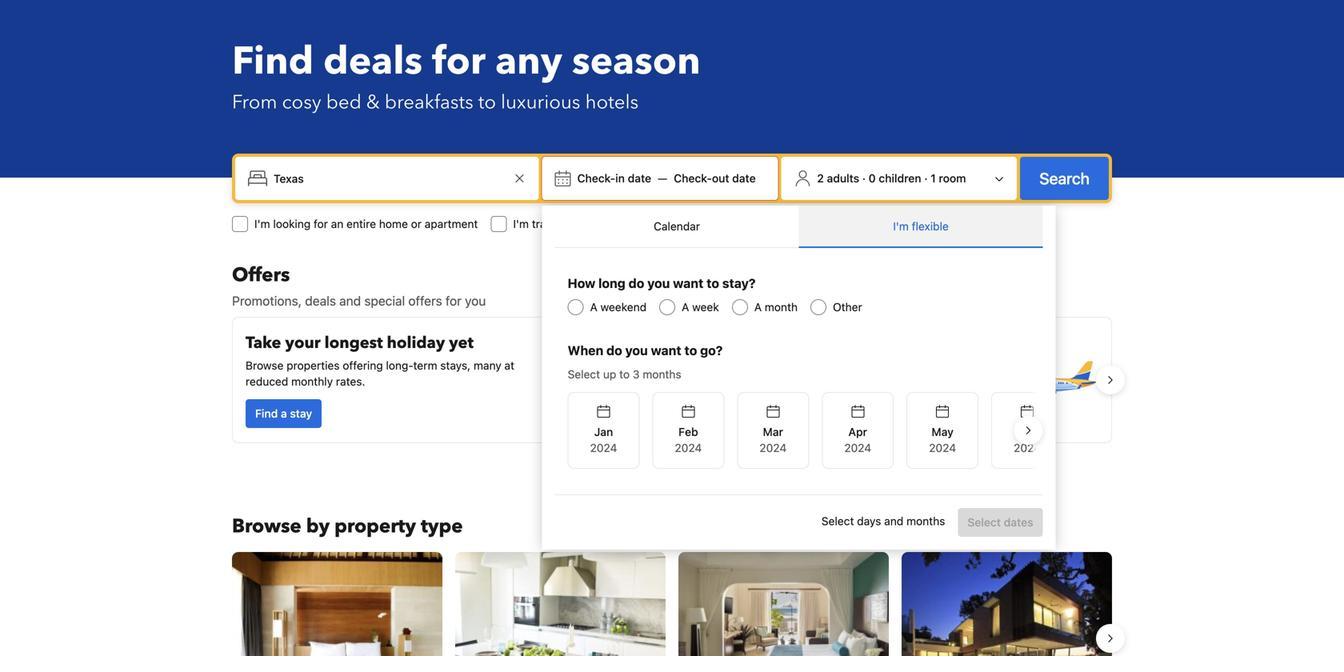 Task type: vqa. For each thing, say whether or not it's contained in the screenshot.
bottommost do
yes



Task type: describe. For each thing, give the bounding box(es) containing it.
1 · from the left
[[863, 172, 866, 185]]

entire
[[347, 217, 376, 231]]

by
[[306, 513, 330, 540]]

check-in date — check-out date
[[577, 172, 756, 185]]

2 date from the left
[[733, 172, 756, 185]]

bed
[[326, 89, 362, 116]]

2024 for mar
[[760, 441, 787, 455]]

0
[[869, 172, 876, 185]]

to left the go?
[[685, 343, 697, 358]]

a weekend
[[590, 301, 647, 314]]

select dates
[[968, 516, 1034, 529]]

search for flights
[[702, 407, 793, 420]]

check-in date button
[[571, 164, 658, 193]]

breakfasts
[[385, 89, 474, 116]]

mar 2024
[[760, 425, 787, 455]]

1 vertical spatial want
[[651, 343, 682, 358]]

main content containing offers
[[219, 262, 1125, 656]]

at
[[505, 359, 515, 372]]

property
[[335, 513, 416, 540]]

2024 for jun
[[1014, 441, 1041, 455]]

in
[[616, 172, 625, 185]]

to inside main content
[[765, 332, 781, 354]]

properties
[[287, 359, 340, 372]]

jun
[[1018, 425, 1037, 439]]

0 vertical spatial flights
[[736, 217, 768, 231]]

a for a weekend
[[590, 301, 598, 314]]

other
[[833, 301, 863, 314]]

i'm looking for an entire home or apartment
[[255, 217, 478, 231]]

i'm looking for flights
[[660, 217, 768, 231]]

0 vertical spatial months
[[643, 368, 682, 381]]

region containing jan 2024
[[555, 386, 1064, 475]]

many
[[474, 359, 502, 372]]

rates.
[[336, 375, 365, 388]]

when do you want to go?
[[568, 343, 723, 358]]

offers
[[409, 293, 442, 309]]

luxurious
[[501, 89, 581, 116]]

jun 2024
[[1014, 425, 1041, 455]]

0 vertical spatial do
[[629, 276, 645, 291]]

2 adults · 0 children · 1 room
[[817, 172, 966, 185]]

2024 for may
[[929, 441, 957, 455]]

i'm flexible
[[893, 220, 949, 233]]

or
[[411, 217, 422, 231]]

a
[[281, 407, 287, 420]]

stays,
[[440, 359, 471, 372]]

offering
[[343, 359, 383, 372]]

2024 for feb
[[675, 441, 702, 455]]

i'm
[[660, 217, 676, 231]]

days
[[857, 515, 882, 528]]

from
[[232, 89, 277, 116]]

home
[[379, 217, 408, 231]]

how
[[568, 276, 596, 291]]

an
[[331, 217, 344, 231]]

2 holiday from the left
[[878, 332, 936, 354]]

dates
[[1004, 516, 1034, 529]]

select for select up to 3 months
[[568, 368, 600, 381]]

offers promotions, deals and special offers for you
[[232, 262, 486, 309]]

jan 2024
[[590, 425, 617, 455]]

go?
[[700, 343, 723, 358]]

fly away to your dream holiday image
[[1000, 331, 1099, 430]]

2024 for jan
[[590, 441, 617, 455]]

Where are you going? field
[[267, 164, 510, 193]]

promotions,
[[232, 293, 302, 309]]

2 your from the left
[[785, 332, 820, 354]]

feb
[[679, 425, 698, 439]]

holiday inside take your longest holiday yet browse properties offering long-term stays, many at reduced monthly rates.
[[387, 332, 445, 354]]

for for work
[[582, 217, 597, 231]]

select dates button
[[958, 508, 1043, 537]]

for for any
[[432, 35, 486, 88]]

and inside offers promotions, deals and special offers for you
[[339, 293, 361, 309]]

longest
[[325, 332, 383, 354]]

any
[[495, 35, 563, 88]]

week
[[692, 301, 719, 314]]

travelling
[[532, 217, 579, 231]]

1 vertical spatial browse
[[232, 513, 302, 540]]

when
[[568, 343, 604, 358]]

for for an
[[314, 217, 328, 231]]

a week
[[682, 301, 719, 314]]

find for deals
[[232, 35, 314, 88]]

stay
[[290, 407, 312, 420]]

long
[[599, 276, 626, 291]]

fly away to your dream holiday
[[692, 332, 936, 354]]

jan
[[594, 425, 613, 439]]

yet
[[449, 332, 474, 354]]

apartment
[[425, 217, 478, 231]]

check-out date button
[[668, 164, 762, 193]]



Task type: locate. For each thing, give the bounding box(es) containing it.
work
[[600, 217, 625, 231]]

away
[[719, 332, 761, 354]]

1 looking from the left
[[273, 217, 311, 231]]

a month
[[755, 301, 798, 314]]

find inside the find deals for any season from cosy bed & breakfasts to luxurious hotels
[[232, 35, 314, 88]]

reduced
[[246, 375, 288, 388]]

3
[[633, 368, 640, 381]]

2024 down may at the right of the page
[[929, 441, 957, 455]]

0 vertical spatial find
[[232, 35, 314, 88]]

2 · from the left
[[925, 172, 928, 185]]

holiday
[[387, 332, 445, 354], [878, 332, 936, 354]]

5 2024 from the left
[[929, 441, 957, 455]]

deals right promotions,
[[305, 293, 336, 309]]

· left 0
[[863, 172, 866, 185]]

i'm travelling for work
[[513, 217, 625, 231]]

for inside offers promotions, deals and special offers for you
[[446, 293, 462, 309]]

months right 3
[[643, 368, 682, 381]]

may 2024
[[929, 425, 957, 455]]

for for flights
[[719, 217, 733, 231]]

i'm for i'm travelling for work
[[513, 217, 529, 231]]

select days and months
[[822, 515, 946, 528]]

search for search for flights
[[702, 407, 739, 420]]

1 vertical spatial search
[[702, 407, 739, 420]]

looking left an
[[273, 217, 311, 231]]

search
[[1040, 169, 1090, 188], [702, 407, 739, 420]]

1 horizontal spatial your
[[785, 332, 820, 354]]

search for search
[[1040, 169, 1090, 188]]

0 vertical spatial you
[[648, 276, 670, 291]]

2 horizontal spatial i'm
[[893, 220, 909, 233]]

0 vertical spatial and
[[339, 293, 361, 309]]

2 horizontal spatial a
[[755, 301, 762, 314]]

to
[[478, 89, 496, 116], [707, 276, 719, 291], [765, 332, 781, 354], [685, 343, 697, 358], [620, 368, 630, 381]]

and left special on the left top
[[339, 293, 361, 309]]

0 horizontal spatial search
[[702, 407, 739, 420]]

you up 3
[[626, 343, 648, 358]]

select down when
[[568, 368, 600, 381]]

select
[[568, 368, 600, 381], [822, 515, 854, 528], [968, 516, 1001, 529]]

0 vertical spatial deals
[[323, 35, 423, 88]]

i'm inside button
[[893, 220, 909, 233]]

may
[[932, 425, 954, 439]]

2024 down "mar"
[[760, 441, 787, 455]]

1 vertical spatial deals
[[305, 293, 336, 309]]

find inside find a stay link
[[255, 407, 278, 420]]

1 horizontal spatial check-
[[674, 172, 712, 185]]

to right the away
[[765, 332, 781, 354]]

a for a week
[[682, 301, 689, 314]]

0 horizontal spatial select
[[568, 368, 600, 381]]

holiday right dream
[[878, 332, 936, 354]]

months
[[643, 368, 682, 381], [907, 515, 946, 528]]

looking for i'm
[[273, 217, 311, 231]]

you up the yet
[[465, 293, 486, 309]]

fly
[[692, 332, 715, 354]]

1 horizontal spatial search
[[1040, 169, 1090, 188]]

1 vertical spatial flights
[[759, 407, 793, 420]]

2024 down jan
[[590, 441, 617, 455]]

flights down check-out date button
[[736, 217, 768, 231]]

select left days
[[822, 515, 854, 528]]

feb 2024
[[675, 425, 702, 455]]

region containing take your longest holiday yet
[[219, 311, 1125, 450]]

date
[[628, 172, 652, 185], [733, 172, 756, 185]]

a for a month
[[755, 301, 762, 314]]

i'm for i'm looking for an entire home or apartment
[[255, 217, 270, 231]]

i'm up offers
[[255, 217, 270, 231]]

up
[[603, 368, 617, 381]]

1 horizontal spatial a
[[682, 301, 689, 314]]

a
[[590, 301, 598, 314], [682, 301, 689, 314], [755, 301, 762, 314]]

find a stay
[[255, 407, 312, 420]]

your inside take your longest holiday yet browse properties offering long-term stays, many at reduced monthly rates.
[[285, 332, 321, 354]]

monthly
[[291, 375, 333, 388]]

for inside the find deals for any season from cosy bed & breakfasts to luxurious hotels
[[432, 35, 486, 88]]

1 horizontal spatial ·
[[925, 172, 928, 185]]

region
[[219, 311, 1125, 450], [555, 386, 1064, 475], [219, 546, 1125, 656]]

offers
[[232, 262, 290, 289]]

browse
[[246, 359, 284, 372], [232, 513, 302, 540]]

and right days
[[885, 515, 904, 528]]

2024 for apr
[[845, 441, 872, 455]]

you inside offers promotions, deals and special offers for you
[[465, 293, 486, 309]]

0 horizontal spatial ·
[[863, 172, 866, 185]]

6 2024 from the left
[[1014, 441, 1041, 455]]

find deals for any season from cosy bed & breakfasts to luxurious hotels
[[232, 35, 701, 116]]

type
[[421, 513, 463, 540]]

select up to 3 months
[[568, 368, 682, 381]]

month
[[765, 301, 798, 314]]

apr
[[849, 425, 868, 439]]

adults
[[827, 172, 860, 185]]

2 vertical spatial you
[[626, 343, 648, 358]]

1 holiday from the left
[[387, 332, 445, 354]]

to inside the find deals for any season from cosy bed & breakfasts to luxurious hotels
[[478, 89, 496, 116]]

0 vertical spatial browse
[[246, 359, 284, 372]]

1 horizontal spatial select
[[822, 515, 854, 528]]

0 horizontal spatial date
[[628, 172, 652, 185]]

for inside the search for flights link
[[742, 407, 757, 420]]

take
[[246, 332, 281, 354]]

date right the in on the left top
[[628, 172, 652, 185]]

i'm
[[255, 217, 270, 231], [513, 217, 529, 231], [893, 220, 909, 233]]

children
[[879, 172, 922, 185]]

0 vertical spatial search
[[1040, 169, 1090, 188]]

2 horizontal spatial select
[[968, 516, 1001, 529]]

weekend
[[601, 301, 647, 314]]

take your longest holiday yet image
[[553, 331, 652, 430]]

flights up "mar"
[[759, 407, 793, 420]]

browse inside take your longest holiday yet browse properties offering long-term stays, many at reduced monthly rates.
[[246, 359, 284, 372]]

browse up reduced
[[246, 359, 284, 372]]

2
[[817, 172, 824, 185]]

i'm flexible button
[[799, 206, 1043, 247]]

search for flights link
[[692, 399, 802, 428]]

deals up &
[[323, 35, 423, 88]]

check- right '—'
[[674, 172, 712, 185]]

1 horizontal spatial and
[[885, 515, 904, 528]]

i'm for i'm flexible
[[893, 220, 909, 233]]

months right days
[[907, 515, 946, 528]]

4 2024 from the left
[[845, 441, 872, 455]]

calendar button
[[555, 206, 799, 247]]

stay?
[[723, 276, 756, 291]]

how long do you want to stay?
[[568, 276, 756, 291]]

select for select dates
[[968, 516, 1001, 529]]

search inside button
[[1040, 169, 1090, 188]]

find for a
[[255, 407, 278, 420]]

2024 down jun
[[1014, 441, 1041, 455]]

deals inside offers promotions, deals and special offers for you
[[305, 293, 336, 309]]

1 vertical spatial months
[[907, 515, 946, 528]]

1 date from the left
[[628, 172, 652, 185]]

0 horizontal spatial looking
[[273, 217, 311, 231]]

deals
[[323, 35, 423, 88], [305, 293, 336, 309]]

cosy
[[282, 89, 321, 116]]

find
[[232, 35, 314, 88], [255, 407, 278, 420]]

do right long
[[629, 276, 645, 291]]

tab list containing calendar
[[555, 206, 1043, 249]]

—
[[658, 172, 668, 185]]

0 horizontal spatial a
[[590, 301, 598, 314]]

1 vertical spatial do
[[607, 343, 622, 358]]

1 check- from the left
[[577, 172, 616, 185]]

2 check- from the left
[[674, 172, 712, 185]]

0 horizontal spatial check-
[[577, 172, 616, 185]]

apr 2024
[[845, 425, 872, 455]]

0 horizontal spatial your
[[285, 332, 321, 354]]

1 vertical spatial find
[[255, 407, 278, 420]]

3 2024 from the left
[[760, 441, 787, 455]]

2 adults · 0 children · 1 room button
[[788, 163, 1011, 194]]

and
[[339, 293, 361, 309], [885, 515, 904, 528]]

0 horizontal spatial i'm
[[255, 217, 270, 231]]

3 a from the left
[[755, 301, 762, 314]]

0 horizontal spatial holiday
[[387, 332, 445, 354]]

select left dates
[[968, 516, 1001, 529]]

check-
[[577, 172, 616, 185], [674, 172, 712, 185]]

your
[[285, 332, 321, 354], [785, 332, 820, 354]]

1 horizontal spatial looking
[[679, 217, 716, 231]]

0 horizontal spatial months
[[643, 368, 682, 381]]

select inside button
[[968, 516, 1001, 529]]

1 horizontal spatial holiday
[[878, 332, 936, 354]]

you
[[648, 276, 670, 291], [465, 293, 486, 309], [626, 343, 648, 358]]

1 horizontal spatial do
[[629, 276, 645, 291]]

calendar
[[654, 220, 700, 233]]

· left 1
[[925, 172, 928, 185]]

2 2024 from the left
[[675, 441, 702, 455]]

0 horizontal spatial and
[[339, 293, 361, 309]]

main content
[[219, 262, 1125, 656]]

2024 down feb
[[675, 441, 702, 455]]

2 a from the left
[[682, 301, 689, 314]]

looking for i'm
[[679, 217, 716, 231]]

want left "fly"
[[651, 343, 682, 358]]

1 horizontal spatial months
[[907, 515, 946, 528]]

special
[[364, 293, 405, 309]]

to left 3
[[620, 368, 630, 381]]

find left a
[[255, 407, 278, 420]]

1 vertical spatial you
[[465, 293, 486, 309]]

i'm left flexible
[[893, 220, 909, 233]]

your down month
[[785, 332, 820, 354]]

looking right i'm
[[679, 217, 716, 231]]

out
[[712, 172, 730, 185]]

season
[[572, 35, 701, 88]]

1 2024 from the left
[[590, 441, 617, 455]]

0 vertical spatial want
[[673, 276, 704, 291]]

long-
[[386, 359, 413, 372]]

2024 down the apr
[[845, 441, 872, 455]]

·
[[863, 172, 866, 185], [925, 172, 928, 185]]

mar
[[763, 425, 784, 439]]

2024
[[590, 441, 617, 455], [675, 441, 702, 455], [760, 441, 787, 455], [845, 441, 872, 455], [929, 441, 957, 455], [1014, 441, 1041, 455]]

want up a week
[[673, 276, 704, 291]]

search inside main content
[[702, 407, 739, 420]]

1 horizontal spatial date
[[733, 172, 756, 185]]

search button
[[1021, 157, 1109, 200]]

flights inside main content
[[759, 407, 793, 420]]

you right long
[[648, 276, 670, 291]]

1
[[931, 172, 936, 185]]

1 your from the left
[[285, 332, 321, 354]]

to up week
[[707, 276, 719, 291]]

flexible
[[912, 220, 949, 233]]

check- up work
[[577, 172, 616, 185]]

dream
[[824, 332, 874, 354]]

tab list
[[555, 206, 1043, 249]]

to left luxurious
[[478, 89, 496, 116]]

take your longest holiday yet browse properties offering long-term stays, many at reduced monthly rates.
[[246, 332, 515, 388]]

a left month
[[755, 301, 762, 314]]

deals inside the find deals for any season from cosy bed & breakfasts to luxurious hotels
[[323, 35, 423, 88]]

your up properties
[[285, 332, 321, 354]]

browse by property type
[[232, 513, 463, 540]]

1 a from the left
[[590, 301, 598, 314]]

a left week
[[682, 301, 689, 314]]

1 horizontal spatial i'm
[[513, 217, 529, 231]]

&
[[366, 89, 380, 116]]

date right the out
[[733, 172, 756, 185]]

looking
[[273, 217, 311, 231], [679, 217, 716, 231]]

a down how
[[590, 301, 598, 314]]

1 vertical spatial and
[[885, 515, 904, 528]]

0 horizontal spatial do
[[607, 343, 622, 358]]

i'm left travelling
[[513, 217, 529, 231]]

select for select days and months
[[822, 515, 854, 528]]

holiday up term at the left bottom of the page
[[387, 332, 445, 354]]

term
[[413, 359, 437, 372]]

find a stay link
[[246, 399, 322, 428]]

2 looking from the left
[[679, 217, 716, 231]]

find up from
[[232, 35, 314, 88]]

do up up
[[607, 343, 622, 358]]

browse left the by on the left
[[232, 513, 302, 540]]



